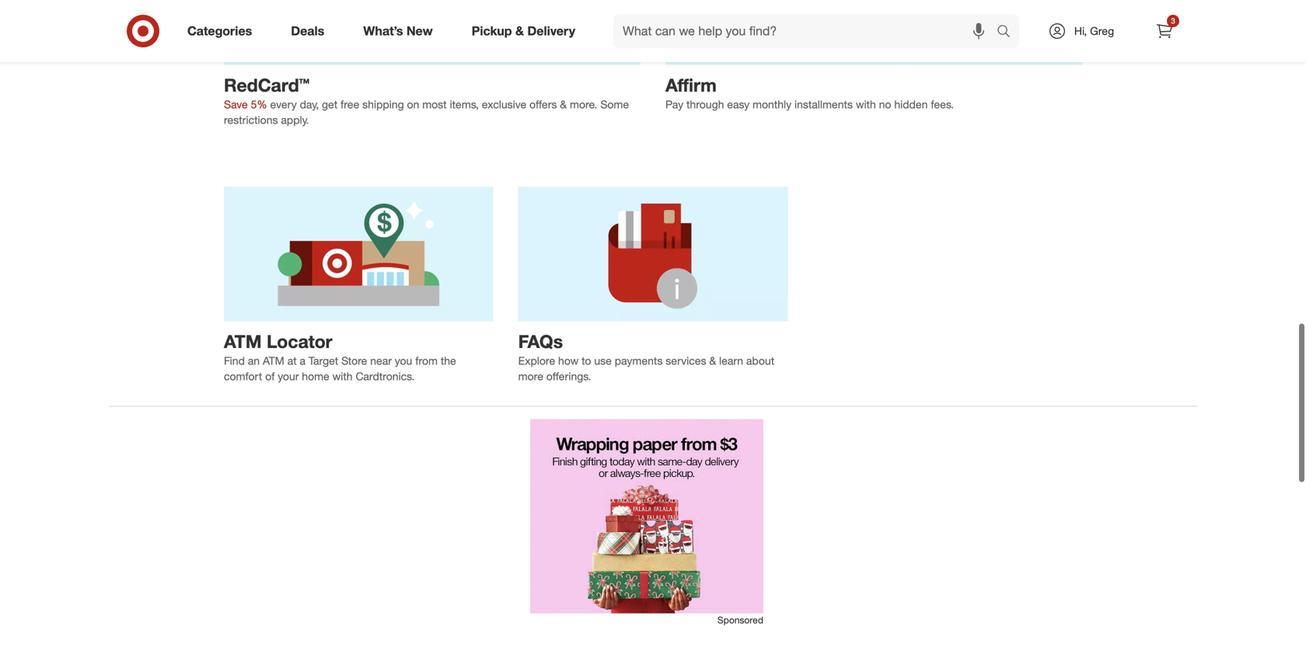 Task type: describe. For each thing, give the bounding box(es) containing it.
on
[[407, 97, 419, 111]]

faqs explore how to use payments services & learn about more offerings.
[[518, 331, 774, 383]]

categories link
[[174, 14, 272, 48]]

some
[[600, 97, 629, 111]]

explore
[[518, 354, 555, 368]]

atm locator find an atm at a target store near you from the comfort of your home with cardtronics.
[[224, 331, 456, 383]]

offers
[[529, 97, 557, 111]]

more.
[[570, 97, 597, 111]]

advertisement region
[[530, 419, 763, 614]]

atm locator image
[[224, 187, 493, 322]]

pickup
[[472, 23, 512, 39]]

affirm
[[666, 74, 717, 96]]

pickup & delivery link
[[458, 14, 595, 48]]

more
[[518, 370, 543, 383]]

your
[[278, 370, 299, 383]]

delivery
[[527, 23, 575, 39]]

the
[[441, 354, 456, 368]]

free
[[341, 97, 359, 111]]

3
[[1171, 16, 1175, 26]]

0 vertical spatial atm
[[224, 331, 262, 353]]

categories
[[187, 23, 252, 39]]

no
[[879, 97, 891, 111]]

offerings.
[[546, 370, 591, 383]]

deals link
[[278, 14, 344, 48]]

use
[[594, 354, 612, 368]]

save
[[224, 97, 248, 111]]

at
[[287, 354, 297, 368]]

search button
[[990, 14, 1027, 51]]

of
[[265, 370, 275, 383]]

restrictions
[[224, 113, 278, 127]]

sponsored
[[717, 614, 763, 626]]

shipping
[[362, 97, 404, 111]]

& inside faqs explore how to use payments services & learn about more offerings.
[[709, 354, 716, 368]]

to
[[582, 354, 591, 368]]

find
[[224, 354, 245, 368]]

0 vertical spatial &
[[515, 23, 524, 39]]

pickup & delivery
[[472, 23, 575, 39]]

hi, greg
[[1074, 24, 1114, 38]]

faqs
[[518, 331, 563, 353]]

hidden
[[894, 97, 928, 111]]

hi,
[[1074, 24, 1087, 38]]

what's
[[363, 23, 403, 39]]

search
[[990, 25, 1027, 40]]

3 link
[[1148, 14, 1182, 48]]

store
[[341, 354, 367, 368]]

greg
[[1090, 24, 1114, 38]]

every
[[270, 97, 297, 111]]

affirm pay through easy monthly installments with no hidden fees.
[[666, 74, 954, 111]]

locator
[[267, 331, 332, 353]]

day,
[[300, 97, 319, 111]]

through
[[686, 97, 724, 111]]

you
[[395, 354, 412, 368]]



Task type: locate. For each thing, give the bounding box(es) containing it.
a
[[300, 354, 306, 368]]

exclusive
[[482, 97, 526, 111]]

&
[[515, 23, 524, 39], [560, 97, 567, 111], [709, 354, 716, 368]]

1 vertical spatial atm
[[263, 354, 284, 368]]

cardtronics.
[[356, 370, 415, 383]]

target
[[309, 354, 338, 368]]

every day, get free shipping on most items, exclusive offers & more. some restrictions apply.
[[224, 97, 629, 127]]

1 horizontal spatial with
[[856, 97, 876, 111]]

easy
[[727, 97, 750, 111]]

comfort
[[224, 370, 262, 383]]

get
[[322, 97, 338, 111]]

What can we help you find? suggestions appear below search field
[[613, 14, 1001, 48]]

installments
[[795, 97, 853, 111]]

pay
[[666, 97, 683, 111]]

& left more.
[[560, 97, 567, 111]]

& left learn
[[709, 354, 716, 368]]

0 vertical spatial with
[[856, 97, 876, 111]]

0 horizontal spatial with
[[332, 370, 353, 383]]

most
[[422, 97, 447, 111]]

save 5%
[[224, 97, 267, 111]]

atm up find
[[224, 331, 262, 353]]

from
[[415, 354, 438, 368]]

learn
[[719, 354, 743, 368]]

monthly
[[753, 97, 792, 111]]

near
[[370, 354, 392, 368]]

0 horizontal spatial &
[[515, 23, 524, 39]]

with inside affirm pay through easy monthly installments with no hidden fees.
[[856, 97, 876, 111]]

redcard image
[[224, 0, 641, 65]]

& right pickup
[[515, 23, 524, 39]]

deals
[[291, 23, 324, 39]]

apply.
[[281, 113, 309, 127]]

items,
[[450, 97, 479, 111]]

how
[[558, 354, 579, 368]]

2 horizontal spatial &
[[709, 354, 716, 368]]

0 horizontal spatial atm
[[224, 331, 262, 353]]

an
[[248, 354, 260, 368]]

1 horizontal spatial &
[[560, 97, 567, 111]]

atm
[[224, 331, 262, 353], [263, 354, 284, 368]]

with left no
[[856, 97, 876, 111]]

home
[[302, 370, 329, 383]]

2 vertical spatial &
[[709, 354, 716, 368]]

new
[[407, 23, 433, 39]]

1 vertical spatial &
[[560, 97, 567, 111]]

redcard™
[[224, 74, 309, 96]]

1 horizontal spatial atm
[[263, 354, 284, 368]]

what's new link
[[350, 14, 452, 48]]

with down the store
[[332, 370, 353, 383]]

1 vertical spatial with
[[332, 370, 353, 383]]

payments
[[615, 354, 663, 368]]

5%
[[251, 97, 267, 111]]

with
[[856, 97, 876, 111], [332, 370, 353, 383]]

& inside every day, get free shipping on most items, exclusive offers & more. some restrictions apply.
[[560, 97, 567, 111]]

what's new
[[363, 23, 433, 39]]

services
[[666, 354, 706, 368]]

atm up the of
[[263, 354, 284, 368]]

about
[[746, 354, 774, 368]]

with inside atm locator find an atm at a target store near you from the comfort of your home with cardtronics.
[[332, 370, 353, 383]]

fees.
[[931, 97, 954, 111]]



Task type: vqa. For each thing, say whether or not it's contained in the screenshot.
&
yes



